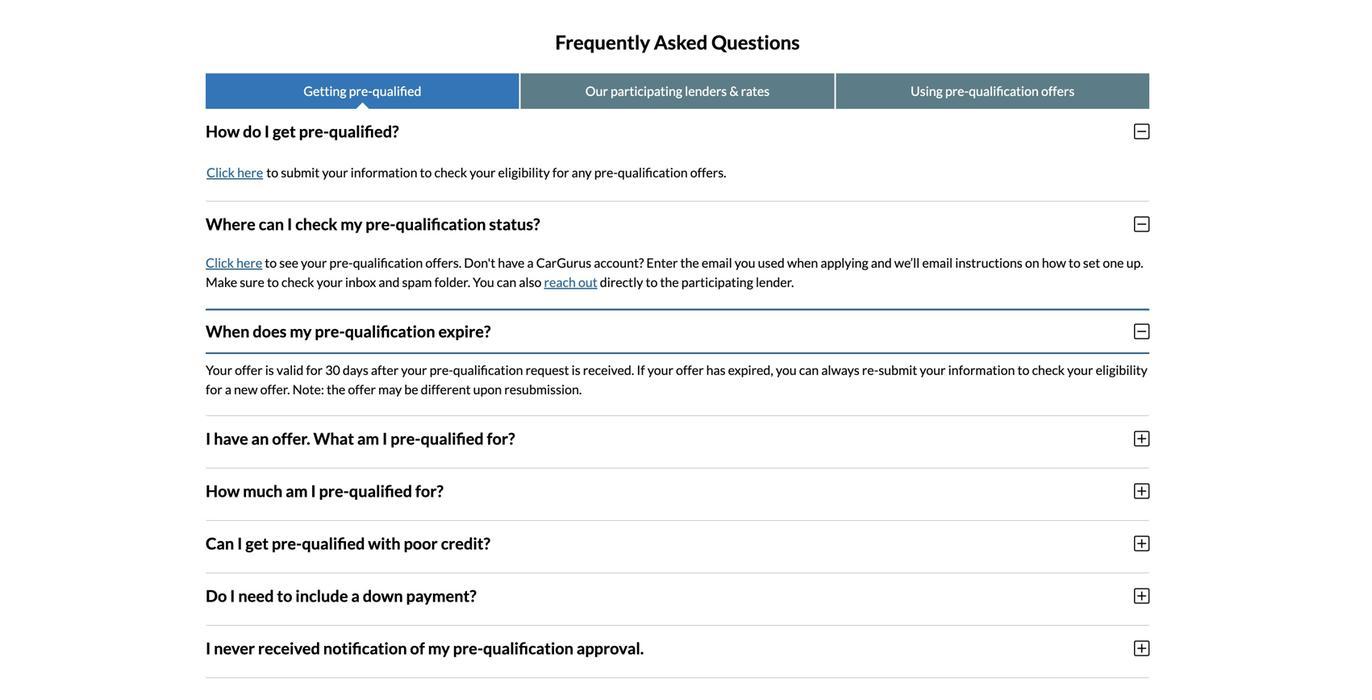 Task type: locate. For each thing, give the bounding box(es) containing it.
1 horizontal spatial offers.
[[690, 164, 727, 180]]

click up make
[[206, 255, 234, 271]]

offers. down how do i get pre-qualified? dropdown button at top
[[690, 164, 727, 180]]

pre- inside button
[[945, 83, 969, 99]]

2 vertical spatial the
[[327, 381, 346, 397]]

qualification inside dropdown button
[[345, 322, 435, 341]]

if
[[637, 362, 645, 378]]

1 horizontal spatial have
[[498, 255, 525, 271]]

1 vertical spatial how
[[206, 482, 240, 501]]

how much am i pre-qualified for? button
[[206, 469, 1150, 514]]

can inside your offer is valid for 30 days after your pre-qualification request is received. if your offer has expired, you can always re-submit your information to check your eligibility for a new offer. note: the offer may be different upon resubmission.
[[799, 362, 819, 378]]

0 vertical spatial and
[[871, 255, 892, 271]]

0 horizontal spatial offers.
[[425, 255, 462, 271]]

2 plus square image from the top
[[1134, 587, 1150, 605]]

plus square image
[[1134, 482, 1150, 500], [1134, 587, 1150, 605]]

0 vertical spatial a
[[527, 255, 534, 271]]

1 horizontal spatial for?
[[487, 429, 515, 448]]

get inside dropdown button
[[273, 122, 296, 141]]

1 vertical spatial am
[[286, 482, 308, 501]]

1 vertical spatial have
[[214, 429, 248, 448]]

0 horizontal spatial email
[[702, 255, 732, 271]]

the right enter in the top of the page
[[681, 255, 699, 271]]

expire?
[[439, 322, 491, 341]]

my inside "button"
[[428, 639, 450, 658]]

never
[[214, 639, 255, 658]]

offers.
[[690, 164, 727, 180], [425, 255, 462, 271]]

for left 30
[[306, 362, 323, 378]]

how do i get pre-qualified? button
[[206, 109, 1150, 154]]

the down 30
[[327, 381, 346, 397]]

may
[[378, 381, 402, 397]]

1 horizontal spatial can
[[497, 274, 517, 290]]

qualified up with in the left bottom of the page
[[349, 482, 412, 501]]

the down enter in the top of the page
[[660, 274, 679, 290]]

2 how from the top
[[206, 482, 240, 501]]

1 how from the top
[[206, 122, 240, 141]]

0 horizontal spatial get
[[245, 534, 269, 553]]

offers. up folder.
[[425, 255, 462, 271]]

plus square image inside i never received notification of my pre-qualification approval. "button"
[[1134, 640, 1150, 657]]

0 vertical spatial minus square image
[[1134, 122, 1150, 140]]

0 horizontal spatial a
[[225, 381, 232, 397]]

1 plus square image from the top
[[1134, 430, 1150, 448]]

out
[[578, 274, 598, 290]]

your
[[322, 164, 348, 180], [470, 164, 496, 180], [301, 255, 327, 271], [317, 274, 343, 290], [401, 362, 427, 378], [648, 362, 674, 378], [920, 362, 946, 378], [1068, 362, 1094, 378]]

2 vertical spatial minus square image
[[1134, 323, 1150, 340]]

is right request
[[572, 362, 581, 378]]

have
[[498, 255, 525, 271], [214, 429, 248, 448]]

1 horizontal spatial get
[[273, 122, 296, 141]]

do i need to include a down payment?
[[206, 586, 477, 606]]

0 vertical spatial offer.
[[260, 381, 290, 397]]

am
[[357, 429, 379, 448], [286, 482, 308, 501]]

1 vertical spatial for?
[[415, 482, 444, 501]]

qualification inside button
[[969, 83, 1039, 99]]

1 vertical spatial you
[[776, 362, 797, 378]]

plus square image for approval.
[[1134, 640, 1150, 657]]

check inside to see your pre-qualification offers. don't have a cargurus account? enter the email you used when applying and we'll email instructions on how to set one up. make sure to check your inbox and spam folder. you can also
[[282, 274, 314, 290]]

how
[[206, 122, 240, 141], [206, 482, 240, 501]]

received
[[258, 639, 320, 658]]

lender.
[[756, 274, 794, 290]]

can right where
[[259, 214, 284, 234]]

to
[[266, 164, 278, 180], [420, 164, 432, 180], [265, 255, 277, 271], [1069, 255, 1081, 271], [267, 274, 279, 290], [646, 274, 658, 290], [1018, 362, 1030, 378], [277, 586, 292, 606]]

my right of
[[428, 639, 450, 658]]

you left used
[[735, 255, 756, 271]]

2 vertical spatial can
[[799, 362, 819, 378]]

1 minus square image from the top
[[1134, 122, 1150, 140]]

0 vertical spatial the
[[681, 255, 699, 271]]

for? down upon
[[487, 429, 515, 448]]

1 vertical spatial eligibility
[[1096, 362, 1148, 378]]

email
[[702, 255, 732, 271], [922, 255, 953, 271]]

get
[[273, 122, 296, 141], [245, 534, 269, 553]]

check inside your offer is valid for 30 days after your pre-qualification request is received. if your offer has expired, you can always re-submit your information to check your eligibility for a new offer. note: the offer may be different upon resubmission.
[[1032, 362, 1065, 378]]

submit right always
[[879, 362, 917, 378]]

qualified down different
[[421, 429, 484, 448]]

0 vertical spatial participating
[[611, 83, 683, 99]]

email right we'll
[[922, 255, 953, 271]]

1 vertical spatial the
[[660, 274, 679, 290]]

can right "you"
[[497, 274, 517, 290]]

days
[[343, 362, 369, 378]]

0 vertical spatial plus square image
[[1134, 482, 1150, 500]]

your
[[206, 362, 232, 378]]

2 horizontal spatial can
[[799, 362, 819, 378]]

using pre-qualification offers button
[[836, 73, 1150, 109]]

1 vertical spatial information
[[948, 362, 1015, 378]]

can
[[259, 214, 284, 234], [497, 274, 517, 290], [799, 362, 819, 378]]

a
[[527, 255, 534, 271], [225, 381, 232, 397], [351, 586, 360, 606]]

have left an
[[214, 429, 248, 448]]

0 vertical spatial have
[[498, 255, 525, 271]]

pre-
[[349, 83, 373, 99], [945, 83, 969, 99], [299, 122, 329, 141], [594, 164, 618, 180], [366, 214, 396, 234], [329, 255, 353, 271], [315, 322, 345, 341], [430, 362, 453, 378], [391, 429, 421, 448], [319, 482, 349, 501], [272, 534, 302, 553], [453, 639, 483, 658]]

and left we'll
[[871, 255, 892, 271]]

2 vertical spatial a
[[351, 586, 360, 606]]

getting pre-qualified
[[304, 83, 421, 99]]

0 horizontal spatial have
[[214, 429, 248, 448]]

1 horizontal spatial submit
[[879, 362, 917, 378]]

for?
[[487, 429, 515, 448], [415, 482, 444, 501]]

minus square image inside when does my pre-qualification expire? dropdown button
[[1134, 323, 1150, 340]]

your offer is valid for 30 days after your pre-qualification request is received. if your offer has expired, you can always re-submit your information to check your eligibility for a new offer. note: the offer may be different upon resubmission.
[[206, 362, 1148, 397]]

check
[[434, 164, 467, 180], [295, 214, 337, 234], [282, 274, 314, 290], [1032, 362, 1065, 378]]

for left any
[[553, 164, 569, 180]]

get right do
[[273, 122, 296, 141]]

2 vertical spatial my
[[428, 639, 450, 658]]

click here to submit your information to check your eligibility for any pre-qualification offers.
[[207, 164, 727, 180]]

new
[[234, 381, 258, 397]]

minus square image inside how do i get pre-qualified? dropdown button
[[1134, 122, 1150, 140]]

qualification inside "button"
[[483, 639, 574, 658]]

a inside do i need to include a down payment? button
[[351, 586, 360, 606]]

different
[[421, 381, 471, 397]]

offer. right an
[[272, 429, 310, 448]]

1 horizontal spatial for
[[306, 362, 323, 378]]

need
[[238, 586, 274, 606]]

1 vertical spatial get
[[245, 534, 269, 553]]

0 vertical spatial submit
[[281, 164, 320, 180]]

3 plus square image from the top
[[1134, 640, 1150, 657]]

cargurus
[[536, 255, 592, 271]]

our
[[586, 83, 608, 99]]

1 horizontal spatial you
[[776, 362, 797, 378]]

1 vertical spatial can
[[497, 274, 517, 290]]

status?
[[489, 214, 540, 234]]

0 horizontal spatial information
[[351, 164, 418, 180]]

our participating lenders & rates button
[[521, 73, 835, 109]]

always
[[822, 362, 860, 378]]

my up inbox
[[341, 214, 362, 234]]

to see your pre-qualification offers. don't have a cargurus account? enter the email you used when applying and we'll email instructions on how to set one up. make sure to check your inbox and spam folder. you can also
[[206, 255, 1144, 290]]

1 horizontal spatial the
[[660, 274, 679, 290]]

minus square image
[[1134, 122, 1150, 140], [1134, 215, 1150, 233], [1134, 323, 1150, 340]]

1 is from the left
[[265, 362, 274, 378]]

1 vertical spatial minus square image
[[1134, 215, 1150, 233]]

a left 'new'
[[225, 381, 232, 397]]

a left down
[[351, 586, 360, 606]]

1 horizontal spatial am
[[357, 429, 379, 448]]

frequently
[[555, 31, 650, 54]]

0 vertical spatial you
[[735, 255, 756, 271]]

have inside to see your pre-qualification offers. don't have a cargurus account? enter the email you used when applying and we'll email instructions on how to set one up. make sure to check your inbox and spam folder. you can also
[[498, 255, 525, 271]]

one
[[1103, 255, 1124, 271]]

offer down days on the left bottom of the page
[[348, 381, 376, 397]]

0 vertical spatial am
[[357, 429, 379, 448]]

don't
[[464, 255, 496, 271]]

the inside your offer is valid for 30 days after your pre-qualification request is received. if your offer has expired, you can always re-submit your information to check your eligibility for a new offer. note: the offer may be different upon resubmission.
[[327, 381, 346, 397]]

1 horizontal spatial eligibility
[[1096, 362, 1148, 378]]

qualified up qualified?
[[373, 83, 421, 99]]

reach out link
[[544, 274, 598, 290]]

getting
[[304, 83, 347, 99]]

minus square image inside where can i check my pre-qualification status? dropdown button
[[1134, 215, 1150, 233]]

0 horizontal spatial can
[[259, 214, 284, 234]]

2 horizontal spatial my
[[428, 639, 450, 658]]

participating
[[611, 83, 683, 99], [682, 274, 753, 290]]

2 minus square image from the top
[[1134, 215, 1150, 233]]

1 vertical spatial for
[[306, 362, 323, 378]]

0 vertical spatial how
[[206, 122, 240, 141]]

1 horizontal spatial my
[[341, 214, 362, 234]]

my inside dropdown button
[[341, 214, 362, 234]]

and
[[871, 255, 892, 271], [379, 274, 400, 290]]

0 vertical spatial information
[[351, 164, 418, 180]]

0 vertical spatial my
[[341, 214, 362, 234]]

offer. down valid
[[260, 381, 290, 397]]

offers. inside to see your pre-qualification offers. don't have a cargurus account? enter the email you used when applying and we'll email instructions on how to set one up. make sure to check your inbox and spam folder. you can also
[[425, 255, 462, 271]]

plus square image inside i have an offer. what am i pre-qualified for? 'button'
[[1134, 430, 1150, 448]]

have up also
[[498, 255, 525, 271]]

you
[[735, 255, 756, 271], [776, 362, 797, 378]]

make
[[206, 274, 237, 290]]

1 vertical spatial offers.
[[425, 255, 462, 271]]

0 vertical spatial plus square image
[[1134, 430, 1150, 448]]

submit down 'how do i get pre-qualified?'
[[281, 164, 320, 180]]

here for click here
[[236, 255, 262, 271]]

you inside to see your pre-qualification offers. don't have a cargurus account? enter the email you used when applying and we'll email instructions on how to set one up. make sure to check your inbox and spam folder. you can also
[[735, 255, 756, 271]]

participating left lender.
[[682, 274, 753, 290]]

2 is from the left
[[572, 362, 581, 378]]

0 horizontal spatial for?
[[415, 482, 444, 501]]

how left do
[[206, 122, 240, 141]]

i inside dropdown button
[[287, 214, 292, 234]]

1 horizontal spatial a
[[351, 586, 360, 606]]

can left always
[[799, 362, 819, 378]]

click for click here
[[206, 255, 234, 271]]

1 horizontal spatial is
[[572, 362, 581, 378]]

1 vertical spatial click
[[206, 255, 234, 271]]

frequently asked questions tab list
[[206, 73, 1150, 109]]

0 horizontal spatial you
[[735, 255, 756, 271]]

to inside your offer is valid for 30 days after your pre-qualification request is received. if your offer has expired, you can always re-submit your information to check your eligibility for a new offer. note: the offer may be different upon resubmission.
[[1018, 362, 1030, 378]]

0 vertical spatial for
[[553, 164, 569, 180]]

1 horizontal spatial email
[[922, 255, 953, 271]]

plus square image
[[1134, 430, 1150, 448], [1134, 535, 1150, 553], [1134, 640, 1150, 657]]

rates
[[741, 83, 770, 99]]

submit inside your offer is valid for 30 days after your pre-qualification request is received. if your offer has expired, you can always re-submit your information to check your eligibility for a new offer. note: the offer may be different upon resubmission.
[[879, 362, 917, 378]]

click up where
[[207, 164, 235, 180]]

here up sure
[[236, 255, 262, 271]]

1 vertical spatial here
[[236, 255, 262, 271]]

the
[[681, 255, 699, 271], [660, 274, 679, 290], [327, 381, 346, 397]]

how
[[1042, 255, 1066, 271]]

eligibility inside your offer is valid for 30 days after your pre-qualification request is received. if your offer has expired, you can always re-submit your information to check your eligibility for a new offer. note: the offer may be different upon resubmission.
[[1096, 362, 1148, 378]]

you inside your offer is valid for 30 days after your pre-qualification request is received. if your offer has expired, you can always re-submit your information to check your eligibility for a new offer. note: the offer may be different upon resubmission.
[[776, 362, 797, 378]]

offer up 'new'
[[235, 362, 263, 378]]

my right does
[[290, 322, 312, 341]]

pre- inside "button"
[[453, 639, 483, 658]]

1 vertical spatial submit
[[879, 362, 917, 378]]

0 horizontal spatial my
[[290, 322, 312, 341]]

my inside dropdown button
[[290, 322, 312, 341]]

when does my pre-qualification expire?
[[206, 322, 491, 341]]

offer
[[235, 362, 263, 378], [676, 362, 704, 378], [348, 381, 376, 397]]

2 horizontal spatial for
[[553, 164, 569, 180]]

0 vertical spatial for?
[[487, 429, 515, 448]]

am right the much
[[286, 482, 308, 501]]

1 vertical spatial a
[[225, 381, 232, 397]]

down
[[363, 586, 403, 606]]

applying
[[821, 255, 869, 271]]

after
[[371, 362, 399, 378]]

1 vertical spatial offer.
[[272, 429, 310, 448]]

plus square image inside how much am i pre-qualified for? button
[[1134, 482, 1150, 500]]

am right what
[[357, 429, 379, 448]]

qualification inside to see your pre-qualification offers. don't have a cargurus account? enter the email you used when applying and we'll email instructions on how to set one up. make sure to check your inbox and spam folder. you can also
[[353, 255, 423, 271]]

account?
[[594, 255, 644, 271]]

participating right our
[[611, 83, 683, 99]]

0 horizontal spatial and
[[379, 274, 400, 290]]

poor
[[404, 534, 438, 553]]

you
[[473, 274, 494, 290]]

0 vertical spatial here
[[237, 164, 263, 180]]

1 vertical spatial plus square image
[[1134, 535, 1150, 553]]

plus square image inside do i need to include a down payment? button
[[1134, 587, 1150, 605]]

email up reach out directly to the participating lender.
[[702, 255, 732, 271]]

you right the expired,
[[776, 362, 797, 378]]

2 vertical spatial plus square image
[[1134, 640, 1150, 657]]

inbox
[[345, 274, 376, 290]]

minus square image for where can i check my pre-qualification status?
[[1134, 215, 1150, 233]]

2 horizontal spatial a
[[527, 255, 534, 271]]

how for how do i get pre-qualified?
[[206, 122, 240, 141]]

1 vertical spatial plus square image
[[1134, 587, 1150, 605]]

i have an offer. what am i pre-qualified for?
[[206, 429, 515, 448]]

offer.
[[260, 381, 290, 397], [272, 429, 310, 448]]

0 horizontal spatial submit
[[281, 164, 320, 180]]

1 plus square image from the top
[[1134, 482, 1150, 500]]

for down your
[[206, 381, 222, 397]]

0 horizontal spatial eligibility
[[498, 164, 550, 180]]

participating inside getting pre-qualified tab panel
[[682, 274, 753, 290]]

0 horizontal spatial for
[[206, 381, 222, 397]]

a up also
[[527, 255, 534, 271]]

is left valid
[[265, 362, 274, 378]]

i inside "button"
[[206, 639, 211, 658]]

0 horizontal spatial am
[[286, 482, 308, 501]]

submit
[[281, 164, 320, 180], [879, 362, 917, 378]]

qualification
[[969, 83, 1039, 99], [618, 164, 688, 180], [396, 214, 486, 234], [353, 255, 423, 271], [345, 322, 435, 341], [453, 362, 523, 378], [483, 639, 574, 658]]

here
[[237, 164, 263, 180], [236, 255, 262, 271]]

payment?
[[406, 586, 477, 606]]

2 horizontal spatial the
[[681, 255, 699, 271]]

minus square image for when does my pre-qualification expire?
[[1134, 323, 1150, 340]]

1 horizontal spatial information
[[948, 362, 1015, 378]]

a inside your offer is valid for 30 days after your pre-qualification request is received. if your offer has expired, you can always re-submit your information to check your eligibility for a new offer. note: the offer may be different upon resubmission.
[[225, 381, 232, 397]]

get right can on the bottom left of page
[[245, 534, 269, 553]]

0 horizontal spatial is
[[265, 362, 274, 378]]

offer. inside 'button'
[[272, 429, 310, 448]]

getting pre-qualified tab panel
[[206, 109, 1150, 683]]

is
[[265, 362, 274, 378], [572, 362, 581, 378]]

how inside button
[[206, 482, 240, 501]]

up.
[[1127, 255, 1144, 271]]

for? up poor
[[415, 482, 444, 501]]

my
[[341, 214, 362, 234], [290, 322, 312, 341], [428, 639, 450, 658]]

0 vertical spatial can
[[259, 214, 284, 234]]

and left spam
[[379, 274, 400, 290]]

of
[[410, 639, 425, 658]]

information
[[351, 164, 418, 180], [948, 362, 1015, 378]]

2 plus square image from the top
[[1134, 535, 1150, 553]]

0 vertical spatial click
[[207, 164, 235, 180]]

how left the much
[[206, 482, 240, 501]]

1 vertical spatial participating
[[682, 274, 753, 290]]

offer left has
[[676, 362, 704, 378]]

for
[[553, 164, 569, 180], [306, 362, 323, 378], [206, 381, 222, 397]]

here down do
[[237, 164, 263, 180]]

1 vertical spatial my
[[290, 322, 312, 341]]

0 horizontal spatial the
[[327, 381, 346, 397]]

3 minus square image from the top
[[1134, 323, 1150, 340]]

0 vertical spatial get
[[273, 122, 296, 141]]

how inside dropdown button
[[206, 122, 240, 141]]

plus square image inside can i get pre-qualified with poor credit? button
[[1134, 535, 1150, 553]]



Task type: vqa. For each thing, say whether or not it's contained in the screenshot.
'used,'
no



Task type: describe. For each thing, give the bounding box(es) containing it.
plus square image for do i need to include a down payment?
[[1134, 587, 1150, 605]]

where can i check my pre-qualification status? button
[[206, 202, 1150, 247]]

can inside to see your pre-qualification offers. don't have a cargurus account? enter the email you used when applying and we'll email instructions on how to set one up. make sure to check your inbox and spam folder. you can also
[[497, 274, 517, 290]]

pre- inside your offer is valid for 30 days after your pre-qualification request is received. if your offer has expired, you can always re-submit your information to check your eligibility for a new offer. note: the offer may be different upon resubmission.
[[430, 362, 453, 378]]

folder.
[[435, 274, 470, 290]]

plus square image for qualified
[[1134, 430, 1150, 448]]

instructions
[[955, 255, 1023, 271]]

see
[[279, 255, 298, 271]]

we'll
[[895, 255, 920, 271]]

credit?
[[441, 534, 491, 553]]

1 vertical spatial and
[[379, 274, 400, 290]]

set
[[1083, 255, 1101, 271]]

do i need to include a down payment? button
[[206, 573, 1150, 619]]

qualified inside frequently asked questions tab list
[[373, 83, 421, 99]]

reach out directly to the participating lender.
[[544, 274, 794, 290]]

information inside your offer is valid for 30 days after your pre-qualification request is received. if your offer has expired, you can always re-submit your information to check your eligibility for a new offer. note: the offer may be different upon resubmission.
[[948, 362, 1015, 378]]

enter
[[647, 255, 678, 271]]

0 vertical spatial offers.
[[690, 164, 727, 180]]

a inside to see your pre-qualification offers. don't have a cargurus account? enter the email you used when applying and we'll email instructions on how to set one up. make sure to check your inbox and spam folder. you can also
[[527, 255, 534, 271]]

pre- inside dropdown button
[[366, 214, 396, 234]]

how much am i pre-qualified for?
[[206, 482, 444, 501]]

to inside button
[[277, 586, 292, 606]]

for? inside 'button'
[[487, 429, 515, 448]]

&
[[730, 83, 739, 99]]

when
[[206, 322, 250, 341]]

0 horizontal spatial offer
[[235, 362, 263, 378]]

our participating lenders & rates
[[586, 83, 770, 99]]

spam
[[402, 274, 432, 290]]

also
[[519, 274, 542, 290]]

do
[[206, 586, 227, 606]]

qualification inside dropdown button
[[396, 214, 486, 234]]

include
[[296, 586, 348, 606]]

when
[[787, 255, 818, 271]]

frequently asked questions
[[555, 31, 800, 54]]

pre- inside dropdown button
[[299, 122, 329, 141]]

1 horizontal spatial and
[[871, 255, 892, 271]]

2 email from the left
[[922, 255, 953, 271]]

qualification inside your offer is valid for 30 days after your pre-qualification request is received. if your offer has expired, you can always re-submit your information to check your eligibility for a new offer. note: the offer may be different upon resubmission.
[[453, 362, 523, 378]]

can i get pre-qualified with poor credit? button
[[206, 521, 1150, 566]]

has
[[706, 362, 726, 378]]

valid
[[277, 362, 304, 378]]

here for click here to submit your information to check your eligibility for any pre-qualification offers.
[[237, 164, 263, 180]]

qualified inside 'button'
[[421, 429, 484, 448]]

directly
[[600, 274, 643, 290]]

asked
[[654, 31, 708, 54]]

30
[[325, 362, 340, 378]]

how for how much am i pre-qualified for?
[[206, 482, 240, 501]]

am inside button
[[286, 482, 308, 501]]

how do i get pre-qualified?
[[206, 122, 399, 141]]

2 vertical spatial for
[[206, 381, 222, 397]]

used
[[758, 255, 785, 271]]

click here
[[206, 255, 262, 271]]

sure
[[240, 274, 265, 290]]

pre- inside to see your pre-qualification offers. don't have a cargurus account? enter the email you used when applying and we'll email instructions on how to set one up. make sure to check your inbox and spam folder. you can also
[[329, 255, 353, 271]]

can i get pre-qualified with poor credit?
[[206, 534, 491, 553]]

the inside to see your pre-qualification offers. don't have a cargurus account? enter the email you used when applying and we'll email instructions on how to set one up. make sure to check your inbox and spam folder. you can also
[[681, 255, 699, 271]]

approval.
[[577, 639, 644, 658]]

on
[[1025, 255, 1040, 271]]

pre- inside 'button'
[[391, 429, 421, 448]]

using pre-qualification offers
[[911, 83, 1075, 99]]

any
[[572, 164, 592, 180]]

2 horizontal spatial offer
[[676, 362, 704, 378]]

where
[[206, 214, 256, 234]]

minus square image for how do i get pre-qualified?
[[1134, 122, 1150, 140]]

notification
[[323, 639, 407, 658]]

what
[[313, 429, 354, 448]]

1 horizontal spatial offer
[[348, 381, 376, 397]]

expired,
[[728, 362, 774, 378]]

have inside 'button'
[[214, 429, 248, 448]]

received.
[[583, 362, 634, 378]]

reach
[[544, 274, 576, 290]]

much
[[243, 482, 283, 501]]

i inside dropdown button
[[264, 122, 270, 141]]

for? inside button
[[415, 482, 444, 501]]

offers
[[1041, 83, 1075, 99]]

plus square image for how much am i pre-qualified for?
[[1134, 482, 1150, 500]]

i never received notification of my pre-qualification approval. button
[[206, 626, 1150, 671]]

when does my pre-qualification expire? button
[[206, 309, 1150, 354]]

upon
[[473, 381, 502, 397]]

participating inside button
[[611, 83, 683, 99]]

check inside dropdown button
[[295, 214, 337, 234]]

i have an offer. what am i pre-qualified for? button
[[206, 416, 1150, 461]]

i never received notification of my pre-qualification approval.
[[206, 639, 644, 658]]

an
[[251, 429, 269, 448]]

note:
[[293, 381, 324, 397]]

pre- inside dropdown button
[[315, 322, 345, 341]]

can
[[206, 534, 234, 553]]

qualified left with in the left bottom of the page
[[302, 534, 365, 553]]

click for click here to submit your information to check your eligibility for any pre-qualification offers.
[[207, 164, 235, 180]]

getting pre-qualified button
[[206, 73, 519, 109]]

am inside 'button'
[[357, 429, 379, 448]]

request
[[526, 362, 569, 378]]

does
[[253, 322, 287, 341]]

lenders
[[685, 83, 727, 99]]

0 vertical spatial eligibility
[[498, 164, 550, 180]]

where can i check my pre-qualification status?
[[206, 214, 540, 234]]

re-
[[862, 362, 879, 378]]

offer. inside your offer is valid for 30 days after your pre-qualification request is received. if your offer has expired, you can always re-submit your information to check your eligibility for a new offer. note: the offer may be different upon resubmission.
[[260, 381, 290, 397]]

using
[[911, 83, 943, 99]]

can inside where can i check my pre-qualification status? dropdown button
[[259, 214, 284, 234]]

get inside button
[[245, 534, 269, 553]]

1 email from the left
[[702, 255, 732, 271]]

resubmission.
[[504, 381, 582, 397]]

questions
[[712, 31, 800, 54]]

click here link
[[206, 255, 262, 271]]

with
[[368, 534, 401, 553]]



